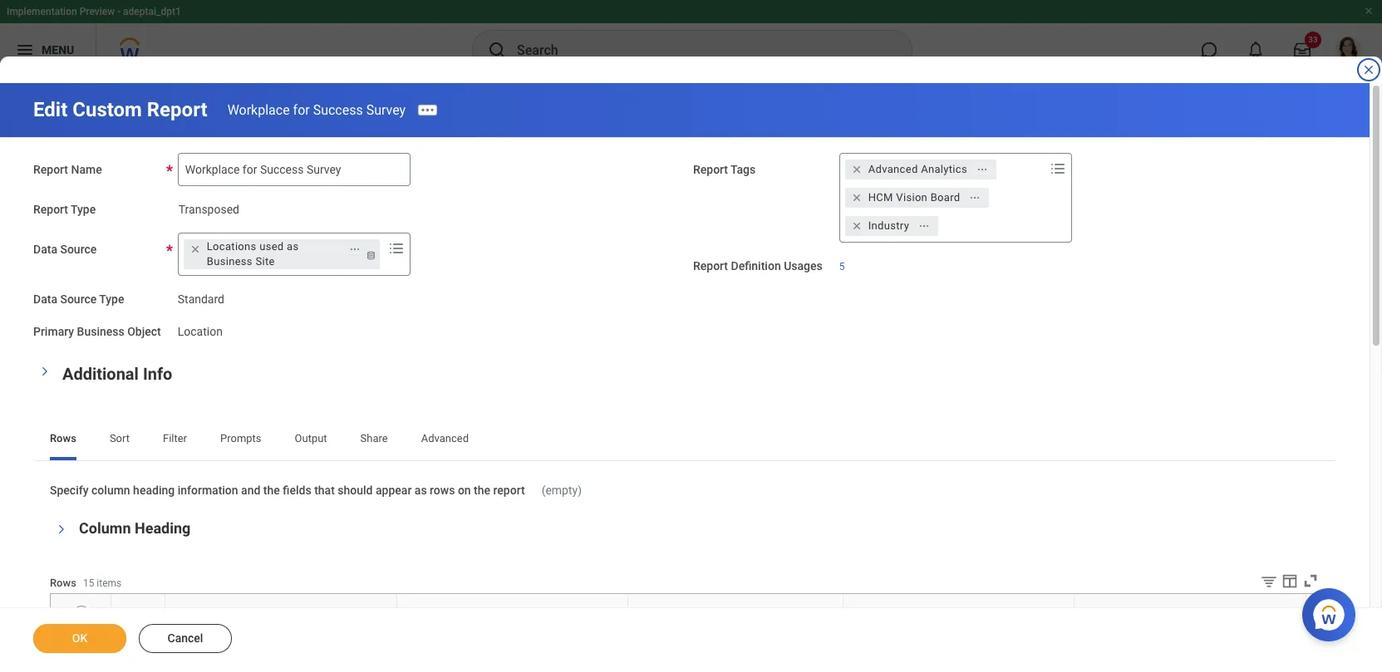 Task type: describe. For each thing, give the bounding box(es) containing it.
advanced analytics element
[[868, 162, 967, 177]]

heading
[[133, 483, 175, 497]]

Report Name text field
[[178, 153, 410, 186]]

fields
[[283, 483, 311, 497]]

report for report tags
[[693, 163, 728, 176]]

board
[[931, 191, 960, 204]]

(empty)
[[542, 483, 582, 497]]

specify column heading information and the fields that should appear as rows on the report
[[50, 483, 525, 497]]

standard
[[178, 293, 224, 306]]

column heading
[[79, 520, 191, 537]]

15
[[83, 577, 94, 589]]

hcm vision board, press delete to clear value. option
[[845, 188, 989, 208]]

appear
[[376, 483, 412, 497]]

report for report definition usages
[[693, 259, 728, 273]]

usages
[[784, 259, 823, 273]]

items selected list box
[[840, 156, 1046, 239]]

adeptai_dpt1
[[123, 6, 181, 17]]

report type
[[33, 203, 96, 216]]

column
[[79, 520, 131, 537]]

advanced for advanced analytics
[[868, 163, 918, 175]]

rows 15 items
[[50, 576, 122, 589]]

implementation
[[7, 6, 77, 17]]

column
[[91, 483, 130, 497]]

workday assistant region
[[1302, 582, 1362, 642]]

cancel
[[168, 632, 203, 645]]

implementation preview -   adeptai_dpt1
[[7, 6, 181, 17]]

workplace for success survey element
[[227, 102, 406, 118]]

locations used as business site, press delete to clear value. option
[[183, 239, 380, 269]]

vision
[[896, 191, 928, 204]]

info
[[143, 364, 172, 384]]

prompts image for data source
[[386, 239, 406, 258]]

click to view/edit grid preferences image
[[1281, 572, 1299, 590]]

data source type
[[33, 293, 124, 306]]

locations used as business site element
[[207, 239, 340, 269]]

survey
[[366, 102, 406, 118]]

success
[[313, 102, 363, 118]]

report right custom
[[147, 98, 207, 121]]

related actions image
[[977, 164, 988, 175]]

1 vertical spatial business
[[77, 325, 124, 338]]

inbox large image
[[1294, 42, 1311, 58]]

specify
[[50, 483, 89, 497]]

report name
[[33, 163, 102, 176]]

advanced analytics
[[868, 163, 967, 175]]

share
[[360, 432, 388, 444]]

data for data source type
[[33, 293, 57, 306]]

locations
[[207, 240, 257, 253]]

rows for rows
[[50, 432, 76, 444]]

chevron down image for additional info
[[39, 361, 51, 381]]

edit
[[33, 98, 68, 121]]

column heading button
[[79, 520, 191, 537]]

related actions image for hcm vision board
[[970, 192, 981, 203]]

object
[[127, 325, 161, 338]]

5 button
[[839, 260, 847, 274]]

as inside locations used as business site
[[287, 240, 299, 253]]

chevron down image for column heading
[[56, 520, 67, 540]]

rows for rows 15 items
[[50, 576, 76, 589]]

filter
[[163, 432, 187, 444]]

source for data source
[[60, 243, 97, 256]]

cancel button
[[139, 624, 232, 653]]

profile logan mcneil element
[[1326, 32, 1372, 68]]

1 vertical spatial as
[[415, 483, 427, 497]]

location element
[[178, 321, 223, 338]]

report for report name
[[33, 163, 68, 176]]

name
[[71, 163, 102, 176]]

row element
[[51, 595, 1310, 639]]

hcm vision board element
[[868, 190, 960, 205]]

edit custom report dialog
[[0, 0, 1382, 668]]

additional
[[62, 364, 139, 384]]



Task type: vqa. For each thing, say whether or not it's contained in the screenshot.
first the Global Modern Services, Inc. (USA), press delete to clear value. option from the bottom
no



Task type: locate. For each thing, give the bounding box(es) containing it.
0 vertical spatial source
[[60, 243, 97, 256]]

the right and
[[263, 483, 280, 497]]

tab list
[[33, 420, 1336, 460]]

implementation preview -   adeptai_dpt1 banner
[[0, 0, 1382, 76]]

primary business object
[[33, 325, 161, 338]]

tab list containing rows
[[33, 420, 1336, 460]]

prompts
[[220, 432, 261, 444]]

1 horizontal spatial the
[[474, 483, 490, 497]]

source down report type
[[60, 243, 97, 256]]

1 horizontal spatial advanced
[[868, 163, 918, 175]]

source up the primary business object
[[60, 293, 97, 306]]

2 rows from the top
[[50, 576, 76, 589]]

search image
[[487, 40, 507, 60]]

related actions image
[[970, 192, 981, 203], [919, 220, 930, 232], [349, 243, 361, 255]]

location
[[178, 325, 223, 338]]

report definition usages
[[693, 259, 823, 273]]

x small image inside advanced analytics, press delete to clear value. option
[[848, 161, 865, 178]]

1 vertical spatial rows
[[50, 576, 76, 589]]

rows left 15
[[50, 576, 76, 589]]

2 data from the top
[[33, 293, 57, 306]]

1 horizontal spatial related actions image
[[919, 220, 930, 232]]

0 vertical spatial prompts image
[[1048, 159, 1068, 179]]

prompts image for report tags
[[1048, 159, 1068, 179]]

1 vertical spatial type
[[99, 293, 124, 306]]

the
[[263, 483, 280, 497], [474, 483, 490, 497]]

toolbar
[[1248, 572, 1320, 594]]

toolbar inside edit custom report main content
[[1248, 572, 1320, 594]]

related actions image for industry
[[919, 220, 930, 232]]

0 horizontal spatial related actions image
[[349, 243, 361, 255]]

edit custom report main content
[[0, 83, 1382, 668]]

1 vertical spatial prompts image
[[386, 239, 406, 258]]

advanced up rows
[[421, 432, 469, 444]]

1 horizontal spatial prompts image
[[1048, 159, 1068, 179]]

1 vertical spatial data
[[33, 293, 57, 306]]

data up primary
[[33, 293, 57, 306]]

workplace
[[227, 102, 290, 118]]

business down the 'locations'
[[207, 255, 253, 268]]

used
[[259, 240, 284, 253]]

1 source from the top
[[60, 243, 97, 256]]

x small image left advanced analytics element
[[848, 161, 865, 178]]

1 vertical spatial source
[[60, 293, 97, 306]]

source for data source type
[[60, 293, 97, 306]]

x small image for locations used as business site
[[187, 241, 203, 258]]

additional info button
[[62, 364, 172, 384]]

close environment banner image
[[1364, 6, 1374, 16]]

1 horizontal spatial chevron down image
[[56, 520, 67, 540]]

business inside locations used as business site
[[207, 255, 253, 268]]

notifications large image
[[1248, 42, 1264, 58]]

related actions image down hcm vision board, press delete to clear value. option
[[919, 220, 930, 232]]

analytics
[[921, 163, 967, 175]]

related actions image right locations used as business site element
[[349, 243, 361, 255]]

1 vertical spatial related actions image
[[919, 220, 930, 232]]

1 horizontal spatial as
[[415, 483, 427, 497]]

as left rows
[[415, 483, 427, 497]]

2 vertical spatial related actions image
[[349, 243, 361, 255]]

report for report type
[[33, 203, 68, 216]]

0 vertical spatial type
[[71, 203, 96, 216]]

on
[[458, 483, 471, 497]]

1 vertical spatial advanced
[[421, 432, 469, 444]]

industry, press delete to clear value. option
[[845, 216, 938, 236]]

report left definition
[[693, 259, 728, 273]]

output
[[295, 432, 327, 444]]

sort
[[110, 432, 130, 444]]

data
[[33, 243, 57, 256], [33, 293, 57, 306]]

related actions image for locations used as business site
[[349, 243, 361, 255]]

0 horizontal spatial chevron down image
[[39, 361, 51, 381]]

0 horizontal spatial type
[[71, 203, 96, 216]]

advanced analytics, press delete to clear value. option
[[845, 160, 997, 180]]

and
[[241, 483, 260, 497]]

rows
[[430, 483, 455, 497]]

x small image inside hcm vision board, press delete to clear value. option
[[848, 190, 865, 206]]

report up data source
[[33, 203, 68, 216]]

rows up specify on the left of the page
[[50, 432, 76, 444]]

x small image inside "locations used as business site, press delete to clear value." option
[[187, 241, 203, 258]]

source
[[60, 243, 97, 256], [60, 293, 97, 306]]

type
[[71, 203, 96, 216], [99, 293, 124, 306]]

as right used
[[287, 240, 299, 253]]

0 horizontal spatial advanced
[[421, 432, 469, 444]]

0 horizontal spatial as
[[287, 240, 299, 253]]

report
[[493, 483, 525, 497]]

chevron down image down primary
[[39, 361, 51, 381]]

report
[[147, 98, 207, 121], [33, 163, 68, 176], [693, 163, 728, 176], [33, 203, 68, 216], [693, 259, 728, 273]]

0 vertical spatial advanced
[[868, 163, 918, 175]]

business down data source type
[[77, 325, 124, 338]]

0 vertical spatial data
[[33, 243, 57, 256]]

5
[[839, 261, 845, 273]]

workplace for success survey
[[227, 102, 406, 118]]

x small image inside the industry, press delete to clear value. option
[[848, 218, 865, 234]]

type down name
[[71, 203, 96, 216]]

report tags
[[693, 163, 756, 176]]

close edit custom report image
[[1362, 63, 1376, 76]]

business
[[207, 255, 253, 268], [77, 325, 124, 338]]

0 horizontal spatial prompts image
[[386, 239, 406, 258]]

hcm vision board
[[868, 191, 960, 204]]

industry element
[[868, 219, 909, 234]]

industry
[[868, 219, 909, 232]]

x small image for advanced analytics
[[848, 161, 865, 178]]

0 horizontal spatial the
[[263, 483, 280, 497]]

1 data from the top
[[33, 243, 57, 256]]

for
[[293, 102, 310, 118]]

prompts image
[[1048, 159, 1068, 179], [386, 239, 406, 258]]

ok
[[72, 632, 87, 645]]

locations used as business site
[[207, 240, 299, 268]]

site
[[256, 255, 275, 268]]

2 horizontal spatial related actions image
[[970, 192, 981, 203]]

0 vertical spatial business
[[207, 255, 253, 268]]

data source type element
[[178, 283, 224, 307]]

definition
[[731, 259, 781, 273]]

0 vertical spatial chevron down image
[[39, 361, 51, 381]]

items
[[97, 577, 122, 589]]

x small image left hcm
[[848, 190, 865, 206]]

x small image
[[848, 161, 865, 178], [848, 190, 865, 206], [848, 218, 865, 234], [187, 241, 203, 258]]

advanced inside option
[[868, 163, 918, 175]]

0 vertical spatial as
[[287, 240, 299, 253]]

chevron down image down specify on the left of the page
[[56, 520, 67, 540]]

data source
[[33, 243, 97, 256]]

should
[[338, 483, 373, 497]]

type up the primary business object
[[99, 293, 124, 306]]

report left name
[[33, 163, 68, 176]]

tags
[[731, 163, 756, 176]]

-
[[117, 6, 121, 17]]

tab list inside edit custom report main content
[[33, 420, 1336, 460]]

fullscreen image
[[1302, 572, 1320, 590]]

x small image left the 'locations'
[[187, 241, 203, 258]]

1 horizontal spatial type
[[99, 293, 124, 306]]

ok button
[[33, 624, 126, 653]]

additional info
[[62, 364, 172, 384]]

0 vertical spatial related actions image
[[970, 192, 981, 203]]

1 vertical spatial chevron down image
[[56, 520, 67, 540]]

advanced
[[868, 163, 918, 175], [421, 432, 469, 444]]

heading
[[135, 520, 191, 537]]

data for data source
[[33, 243, 57, 256]]

0 vertical spatial rows
[[50, 432, 76, 444]]

advanced up hcm
[[868, 163, 918, 175]]

information
[[178, 483, 238, 497]]

x small image for hcm vision board
[[848, 190, 865, 206]]

1 horizontal spatial business
[[207, 255, 253, 268]]

data down report type
[[33, 243, 57, 256]]

report left tags
[[693, 163, 728, 176]]

hcm
[[868, 191, 893, 204]]

2 source from the top
[[60, 293, 97, 306]]

0 horizontal spatial business
[[77, 325, 124, 338]]

1 the from the left
[[263, 483, 280, 497]]

edit custom report
[[33, 98, 207, 121]]

x small image left the industry element
[[848, 218, 865, 234]]

rows
[[50, 432, 76, 444], [50, 576, 76, 589]]

the right on
[[474, 483, 490, 497]]

that
[[314, 483, 335, 497]]

chevron down image
[[39, 361, 51, 381], [56, 520, 67, 540]]

as
[[287, 240, 299, 253], [415, 483, 427, 497]]

custom
[[73, 98, 142, 121]]

related actions image down related actions image
[[970, 192, 981, 203]]

x small image for industry
[[848, 218, 865, 234]]

advanced for advanced
[[421, 432, 469, 444]]

preview
[[80, 6, 115, 17]]

1 rows from the top
[[50, 432, 76, 444]]

2 the from the left
[[474, 483, 490, 497]]

primary
[[33, 325, 74, 338]]

select to filter grid data image
[[1260, 573, 1278, 590]]



